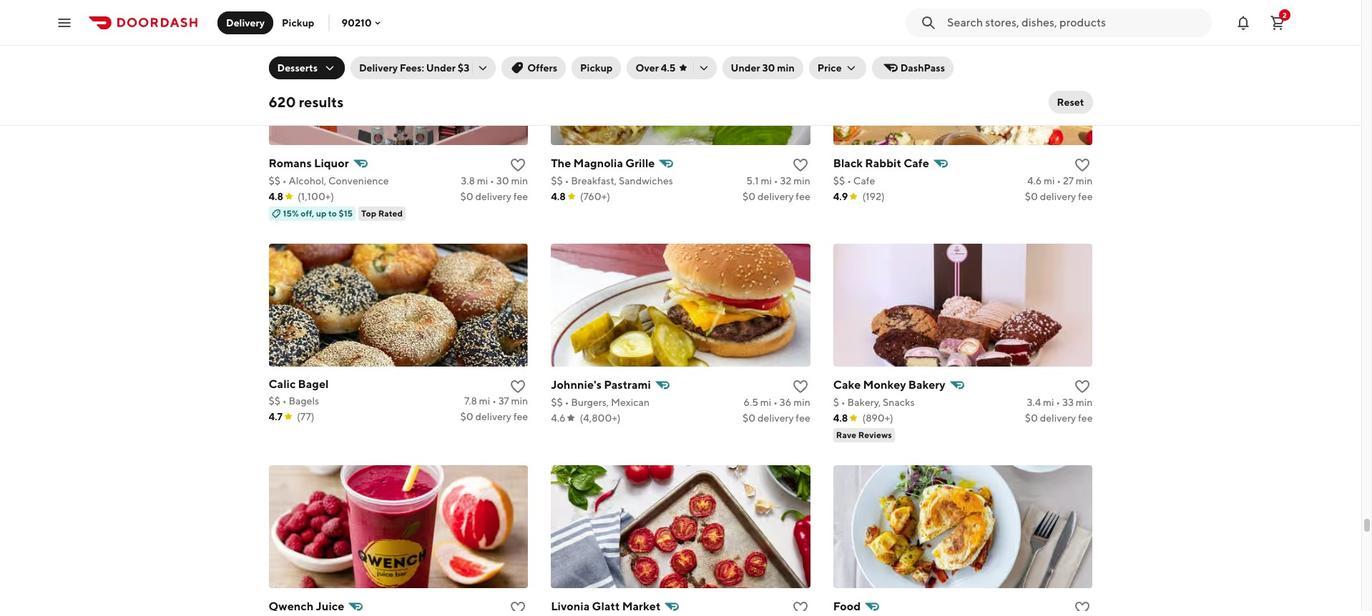 Task type: vqa. For each thing, say whether or not it's contained in the screenshot.


Task type: describe. For each thing, give the bounding box(es) containing it.
johnnie's
[[551, 378, 602, 392]]

7.8
[[464, 395, 477, 407]]

mi for romans liquor
[[477, 175, 488, 186]]

click to add this store to your saved list image for cake monkey bakery
[[1074, 378, 1091, 395]]

4.8 for romans liquor
[[269, 191, 283, 202]]

delivery for delivery
[[226, 17, 265, 28]]

mexican
[[611, 397, 650, 408]]

• left 37
[[492, 395, 496, 407]]

delivery down 7.8 mi • 37 min
[[475, 411, 512, 423]]

2
[[1283, 10, 1287, 19]]

$$ • cafe
[[833, 175, 875, 186]]

5.1 mi • 32 min
[[746, 175, 811, 186]]

$​0 for the magnolia grille
[[743, 191, 756, 202]]

reset
[[1057, 97, 1084, 108]]

rabbit
[[865, 156, 901, 170]]

4.6 for 4.6
[[551, 413, 566, 424]]

$$ • alcohol, convenience
[[269, 175, 389, 186]]

(760+)
[[580, 191, 610, 202]]

7.8 mi • 37 min
[[464, 395, 528, 407]]

dashpass
[[901, 62, 945, 74]]

under 30 min
[[731, 62, 795, 74]]

calic
[[269, 378, 296, 391]]

3 click to add this store to your saved list image from the top
[[510, 600, 527, 612]]

$$ up '4.7' at the left of the page
[[269, 395, 280, 407]]

33
[[1063, 397, 1074, 408]]

(192)
[[862, 191, 885, 202]]

15%
[[283, 208, 299, 219]]

$​0 delivery fee for johnnie's pastrami
[[743, 413, 811, 424]]

open menu image
[[56, 14, 73, 31]]

click to add this store to your saved list image for johnnie's pastrami
[[792, 378, 809, 395]]

$​0 down 7.8
[[460, 411, 473, 423]]

johnnie's pastrami
[[551, 378, 651, 392]]

cake monkey bakery
[[833, 378, 946, 392]]

620
[[269, 94, 296, 110]]

$​0 for black rabbit cafe
[[1025, 191, 1038, 202]]

• down the
[[565, 175, 569, 186]]

dashpass button
[[872, 57, 954, 79]]

fees:
[[400, 62, 424, 74]]

the magnolia grille
[[551, 156, 655, 170]]

black rabbit cafe
[[833, 156, 929, 170]]

mi for cake monkey bakery
[[1043, 397, 1054, 408]]

cafe for $$ • cafe
[[853, 175, 875, 186]]

6.5
[[744, 397, 758, 408]]

min for johnnie's pastrami
[[794, 397, 811, 408]]

calic bagel
[[269, 378, 329, 391]]

$$ for the
[[551, 175, 563, 186]]

reviews
[[858, 430, 892, 440]]

grille
[[626, 156, 655, 170]]

$​0 delivery fee for the magnolia grille
[[743, 191, 811, 202]]

top rated
[[361, 208, 403, 219]]

breakfast,
[[571, 175, 617, 186]]

6.5 mi • 36 min
[[744, 397, 811, 408]]

min right 37
[[511, 395, 528, 407]]

click to add this store to your saved list image for black rabbit cafe
[[1074, 156, 1091, 174]]

pastrami
[[604, 378, 651, 392]]

mi for black rabbit cafe
[[1044, 175, 1055, 186]]

reset button
[[1049, 91, 1093, 114]]

up
[[316, 208, 327, 219]]

• left 36
[[774, 397, 778, 408]]

$ • bakery, snacks
[[833, 397, 915, 408]]

alcohol,
[[289, 175, 326, 186]]

0 horizontal spatial pickup button
[[273, 11, 323, 34]]

$​0 delivery fee down 7.8 mi • 37 min
[[460, 411, 528, 423]]

$$ • breakfast, sandwiches
[[551, 175, 673, 186]]

fee for johnnie's pastrami
[[796, 413, 811, 424]]

$​0 delivery fee for cake monkey bakery
[[1025, 413, 1093, 424]]

bakery
[[909, 378, 946, 392]]

30 inside button
[[762, 62, 775, 74]]

click to add this store to your saved list image for 37
[[510, 378, 527, 395]]

2 button
[[1264, 8, 1292, 37]]

over
[[636, 62, 659, 74]]

$​0 delivery fee for black rabbit cafe
[[1025, 191, 1093, 202]]

Store search: begin typing to search for stores available on DoorDash text field
[[947, 15, 1203, 30]]

the
[[551, 156, 571, 170]]

to
[[328, 208, 337, 219]]

under inside button
[[731, 62, 760, 74]]

click to add this store to your saved list image for the magnolia grille
[[792, 156, 809, 174]]

mi for johnnie's pastrami
[[760, 397, 772, 408]]

0 horizontal spatial pickup
[[282, 17, 314, 28]]

• down 'romans'
[[282, 175, 287, 186]]

• down the black
[[847, 175, 851, 186]]

4.5
[[661, 62, 676, 74]]

• right $
[[841, 397, 846, 408]]

36
[[780, 397, 792, 408]]

1 vertical spatial 30
[[496, 175, 509, 186]]

• down johnnie's
[[565, 397, 569, 408]]

snacks
[[883, 397, 915, 408]]

3.8
[[461, 175, 475, 186]]

off,
[[301, 208, 314, 219]]

burgers,
[[571, 397, 609, 408]]

min for black rabbit cafe
[[1076, 175, 1093, 186]]

$​0 for cake monkey bakery
[[1025, 413, 1038, 424]]

3.4
[[1027, 397, 1041, 408]]

1 horizontal spatial pickup button
[[572, 57, 621, 79]]

4.8 for cake monkey bakery
[[833, 413, 848, 424]]

• left 33
[[1056, 397, 1061, 408]]

desserts
[[277, 62, 318, 74]]

(890+)
[[862, 413, 894, 424]]

$​0 delivery fee for romans liquor
[[460, 191, 528, 202]]

4.9
[[833, 191, 848, 202]]

rated
[[378, 208, 403, 219]]

rave reviews
[[836, 430, 892, 440]]

price button
[[809, 57, 866, 79]]

$$ • burgers, mexican
[[551, 397, 650, 408]]

monkey
[[863, 378, 906, 392]]

$
[[833, 397, 839, 408]]



Task type: locate. For each thing, give the bounding box(es) containing it.
3 items, open order cart image
[[1269, 14, 1286, 31]]

min right 33
[[1076, 397, 1093, 408]]

fee for black rabbit cafe
[[1078, 191, 1093, 202]]

over 4.5
[[636, 62, 676, 74]]

results
[[299, 94, 344, 110]]

0 vertical spatial pickup button
[[273, 11, 323, 34]]

$​0
[[460, 191, 473, 202], [743, 191, 756, 202], [1025, 191, 1038, 202], [460, 411, 473, 423], [743, 413, 756, 424], [1025, 413, 1038, 424]]

1 click to add this store to your saved list image from the top
[[510, 156, 527, 174]]

min right the 32
[[794, 175, 811, 186]]

$$ for romans
[[269, 175, 280, 186]]

4.8 for the magnolia grille
[[551, 191, 566, 202]]

1 horizontal spatial 30
[[762, 62, 775, 74]]

30 left price
[[762, 62, 775, 74]]

1 horizontal spatial delivery
[[359, 62, 398, 74]]

$​0 delivery fee down 4.6 mi • 27 min
[[1025, 191, 1093, 202]]

sandwiches
[[619, 175, 673, 186]]

min for romans liquor
[[511, 175, 528, 186]]

delivery button
[[218, 11, 273, 34]]

pickup button left over
[[572, 57, 621, 79]]

1 vertical spatial cafe
[[853, 175, 875, 186]]

mi
[[477, 175, 488, 186], [761, 175, 772, 186], [1044, 175, 1055, 186], [479, 395, 490, 407], [760, 397, 772, 408], [1043, 397, 1054, 408]]

0 horizontal spatial under
[[426, 62, 456, 74]]

fee down 5.1 mi • 32 min
[[796, 191, 811, 202]]

mi right 5.1 on the top of the page
[[761, 175, 772, 186]]

delivery for delivery fees: under $3
[[359, 62, 398, 74]]

romans liquor
[[269, 156, 349, 170]]

cafe up (192)
[[853, 175, 875, 186]]

delivery
[[226, 17, 265, 28], [359, 62, 398, 74]]

0 horizontal spatial 4.6
[[551, 413, 566, 424]]

1 vertical spatial click to add this store to your saved list image
[[510, 378, 527, 395]]

1 under from the left
[[426, 62, 456, 74]]

delivery for johnnie's pastrami
[[758, 413, 794, 424]]

0 horizontal spatial 30
[[496, 175, 509, 186]]

black
[[833, 156, 863, 170]]

•
[[282, 175, 287, 186], [490, 175, 494, 186], [565, 175, 569, 186], [774, 175, 778, 186], [847, 175, 851, 186], [1057, 175, 1061, 186], [282, 395, 287, 407], [492, 395, 496, 407], [565, 397, 569, 408], [774, 397, 778, 408], [841, 397, 846, 408], [1056, 397, 1061, 408]]

price
[[818, 62, 842, 74]]

$$ down the
[[551, 175, 563, 186]]

$$ • bagels
[[269, 395, 319, 407]]

$​0 down 3.8
[[460, 191, 473, 202]]

under
[[426, 62, 456, 74], [731, 62, 760, 74]]

• left the 32
[[774, 175, 778, 186]]

fee down 3.4 mi • 33 min
[[1078, 413, 1093, 424]]

$$ for johnnie's
[[551, 397, 563, 408]]

$3
[[458, 62, 470, 74]]

desserts button
[[269, 57, 345, 79]]

90210 button
[[342, 17, 383, 28]]

2 under from the left
[[731, 62, 760, 74]]

mi right 3.4
[[1043, 397, 1054, 408]]

min for the magnolia grille
[[794, 175, 811, 186]]

min
[[777, 62, 795, 74], [511, 175, 528, 186], [794, 175, 811, 186], [1076, 175, 1093, 186], [511, 395, 528, 407], [794, 397, 811, 408], [1076, 397, 1093, 408]]

0 vertical spatial 4.6
[[1027, 175, 1042, 186]]

1 vertical spatial 4.6
[[551, 413, 566, 424]]

(4,800+)
[[580, 413, 621, 424]]

delivery fees: under $3
[[359, 62, 470, 74]]

romans
[[269, 156, 312, 170]]

$$
[[269, 175, 280, 186], [551, 175, 563, 186], [833, 175, 845, 186], [269, 395, 280, 407], [551, 397, 563, 408]]

bagels
[[289, 395, 319, 407]]

(1,100+)
[[298, 191, 334, 202]]

min for cake monkey bakery
[[1076, 397, 1093, 408]]

4.6
[[1027, 175, 1042, 186], [551, 413, 566, 424]]

• left 27 on the top right of page
[[1057, 175, 1061, 186]]

pickup button up desserts
[[273, 11, 323, 34]]

1 horizontal spatial under
[[731, 62, 760, 74]]

4.8 down $
[[833, 413, 848, 424]]

magnolia
[[574, 156, 623, 170]]

delivery down 3.4 mi • 33 min
[[1040, 413, 1076, 424]]

4.8 down the
[[551, 191, 566, 202]]

2 click to add this store to your saved list image from the top
[[510, 378, 527, 395]]

0 vertical spatial cafe
[[904, 156, 929, 170]]

3.4 mi • 33 min
[[1027, 397, 1093, 408]]

min inside under 30 min button
[[777, 62, 795, 74]]

(77)
[[297, 411, 314, 423]]

fee down 7.8 mi • 37 min
[[514, 411, 528, 423]]

fee for romans liquor
[[514, 191, 528, 202]]

mi for the magnolia grille
[[761, 175, 772, 186]]

notification bell image
[[1235, 14, 1252, 31]]

pickup
[[282, 17, 314, 28], [580, 62, 613, 74]]

4.6 left 27 on the top right of page
[[1027, 175, 1042, 186]]

bakery,
[[848, 397, 881, 408]]

delivery for romans liquor
[[475, 191, 512, 202]]

4.6 down johnnie's
[[551, 413, 566, 424]]

offers button
[[502, 57, 566, 79]]

delivery down 6.5 mi • 36 min
[[758, 413, 794, 424]]

$​0 down 4.6 mi • 27 min
[[1025, 191, 1038, 202]]

37
[[498, 395, 509, 407]]

pickup up desserts
[[282, 17, 314, 28]]

$$ up 4.9
[[833, 175, 845, 186]]

mi right 7.8
[[479, 395, 490, 407]]

$​0 delivery fee down 5.1 mi • 32 min
[[743, 191, 811, 202]]

delivery down 4.6 mi • 27 min
[[1040, 191, 1076, 202]]

cafe for black rabbit cafe
[[904, 156, 929, 170]]

30
[[762, 62, 775, 74], [496, 175, 509, 186]]

bagel
[[298, 378, 329, 391]]

liquor
[[314, 156, 349, 170]]

min left price
[[777, 62, 795, 74]]

delivery for the magnolia grille
[[758, 191, 794, 202]]

mi left 27 on the top right of page
[[1044, 175, 1055, 186]]

under 30 min button
[[722, 57, 803, 79]]

top
[[361, 208, 376, 219]]

0 horizontal spatial cafe
[[853, 175, 875, 186]]

2 vertical spatial click to add this store to your saved list image
[[510, 600, 527, 612]]

4.6 mi • 27 min
[[1027, 175, 1093, 186]]

$​0 delivery fee down 3.4 mi • 33 min
[[1025, 413, 1093, 424]]

$$ for black
[[833, 175, 845, 186]]

620 results
[[269, 94, 344, 110]]

mi right the 6.5
[[760, 397, 772, 408]]

delivery for black rabbit cafe
[[1040, 191, 1076, 202]]

15% off, up to $15
[[283, 208, 353, 219]]

$​0 delivery fee down '3.8 mi • 30 min'
[[460, 191, 528, 202]]

$​0 delivery fee down 6.5 mi • 36 min
[[743, 413, 811, 424]]

0 vertical spatial delivery
[[226, 17, 265, 28]]

0 horizontal spatial delivery
[[226, 17, 265, 28]]

fee down 6.5 mi • 36 min
[[796, 413, 811, 424]]

$​0 down the 6.5
[[743, 413, 756, 424]]

4.6 for 4.6 mi • 27 min
[[1027, 175, 1042, 186]]

1 horizontal spatial 4.6
[[1027, 175, 1042, 186]]

1 vertical spatial pickup button
[[572, 57, 621, 79]]

pickup left over
[[580, 62, 613, 74]]

delivery inside button
[[226, 17, 265, 28]]

30 right 3.8
[[496, 175, 509, 186]]

1 vertical spatial delivery
[[359, 62, 398, 74]]

4.8
[[269, 191, 283, 202], [551, 191, 566, 202], [833, 413, 848, 424]]

min right 36
[[794, 397, 811, 408]]

$​0 for romans liquor
[[460, 191, 473, 202]]

fee for the magnolia grille
[[796, 191, 811, 202]]

$​0 down 3.4
[[1025, 413, 1038, 424]]

4.7
[[269, 411, 283, 423]]

• down the calic
[[282, 395, 287, 407]]

• right 3.8
[[490, 175, 494, 186]]

over 4.5 button
[[627, 57, 717, 79]]

offers
[[528, 62, 557, 74]]

2 horizontal spatial 4.8
[[833, 413, 848, 424]]

$15
[[339, 208, 353, 219]]

fee down '3.8 mi • 30 min'
[[514, 191, 528, 202]]

32
[[780, 175, 792, 186]]

$$ down johnnie's
[[551, 397, 563, 408]]

27
[[1063, 175, 1074, 186]]

1 horizontal spatial 4.8
[[551, 191, 566, 202]]

min right 27 on the top right of page
[[1076, 175, 1093, 186]]

$$ down 'romans'
[[269, 175, 280, 186]]

4.8 up "15%"
[[269, 191, 283, 202]]

click to add this store to your saved list image
[[792, 156, 809, 174], [1074, 156, 1091, 174], [792, 378, 809, 395], [1074, 378, 1091, 395], [792, 600, 809, 612], [1074, 600, 1091, 612]]

delivery down 5.1 mi • 32 min
[[758, 191, 794, 202]]

3.8 mi • 30 min
[[461, 175, 528, 186]]

1 vertical spatial pickup
[[580, 62, 613, 74]]

click to add this store to your saved list image for 30
[[510, 156, 527, 174]]

fee for cake monkey bakery
[[1078, 413, 1093, 424]]

cake
[[833, 378, 861, 392]]

mi right 3.8
[[477, 175, 488, 186]]

0 vertical spatial pickup
[[282, 17, 314, 28]]

$​0 down 5.1 on the top of the page
[[743, 191, 756, 202]]

0 horizontal spatial 4.8
[[269, 191, 283, 202]]

delivery
[[475, 191, 512, 202], [758, 191, 794, 202], [1040, 191, 1076, 202], [475, 411, 512, 423], [758, 413, 794, 424], [1040, 413, 1076, 424]]

90210
[[342, 17, 372, 28]]

5.1
[[746, 175, 759, 186]]

delivery for cake monkey bakery
[[1040, 413, 1076, 424]]

fee down 4.6 mi • 27 min
[[1078, 191, 1093, 202]]

0 vertical spatial click to add this store to your saved list image
[[510, 156, 527, 174]]

1 horizontal spatial pickup
[[580, 62, 613, 74]]

cafe right rabbit
[[904, 156, 929, 170]]

0 vertical spatial 30
[[762, 62, 775, 74]]

$​0 for johnnie's pastrami
[[743, 413, 756, 424]]

convenience
[[328, 175, 389, 186]]

1 horizontal spatial cafe
[[904, 156, 929, 170]]

cafe
[[904, 156, 929, 170], [853, 175, 875, 186]]

rave
[[836, 430, 857, 440]]

min right 3.8
[[511, 175, 528, 186]]

click to add this store to your saved list image
[[510, 156, 527, 174], [510, 378, 527, 395], [510, 600, 527, 612]]

delivery down '3.8 mi • 30 min'
[[475, 191, 512, 202]]



